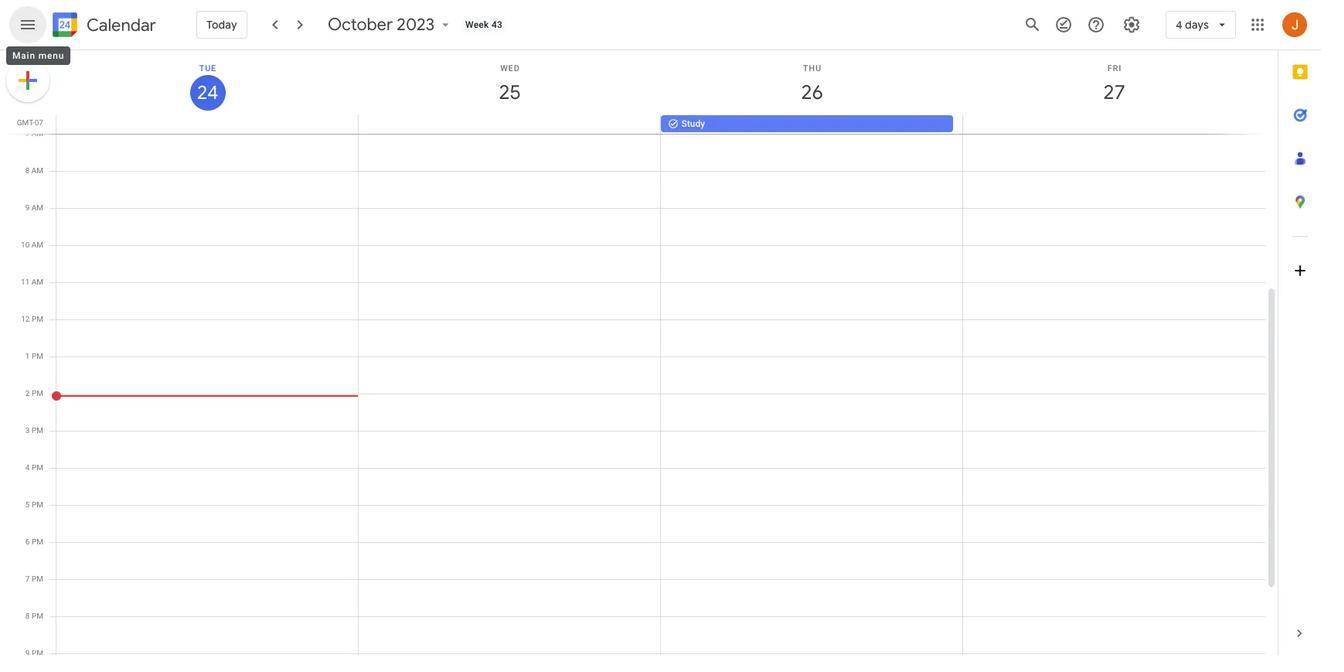 Task type: describe. For each thing, give the bounding box(es) containing it.
calendar element
[[49, 9, 156, 43]]

week
[[466, 19, 489, 30]]

pm for 2 pm
[[32, 389, 43, 398]]

wed 25
[[498, 63, 520, 105]]

am for 9 am
[[31, 203, 43, 212]]

43
[[492, 19, 503, 30]]

11
[[21, 278, 30, 286]]

thu
[[803, 63, 822, 73]]

am for 11 am
[[32, 278, 43, 286]]

4 days button
[[1166, 6, 1237, 43]]

pm for 7 pm
[[32, 575, 43, 583]]

3 pm
[[25, 426, 43, 435]]

9 am
[[25, 203, 43, 212]]

am for 10 am
[[32, 241, 43, 249]]

27
[[1103, 80, 1125, 105]]

am for 7 am
[[31, 129, 43, 138]]

pm for 3 pm
[[32, 426, 43, 435]]

5 pm
[[25, 500, 43, 509]]

tue 24
[[196, 63, 217, 105]]

7 pm
[[25, 575, 43, 583]]

gmt-07
[[17, 118, 43, 127]]

4 for 4 days
[[1176, 18, 1183, 32]]

thu 26
[[800, 63, 822, 105]]

12 pm
[[21, 315, 43, 323]]

11 am
[[21, 278, 43, 286]]

week 43
[[466, 19, 503, 30]]

1
[[25, 352, 30, 360]]

3 cell from the left
[[963, 115, 1265, 134]]

1 pm
[[25, 352, 43, 360]]

26
[[800, 80, 822, 105]]

study button
[[661, 115, 954, 132]]

today
[[206, 18, 237, 32]]

2
[[25, 389, 30, 398]]

8 for 8 pm
[[25, 612, 30, 620]]

calendar
[[87, 14, 156, 36]]

26 link
[[795, 75, 830, 111]]

study
[[682, 118, 705, 129]]

pm for 5 pm
[[32, 500, 43, 509]]

7 am
[[25, 129, 43, 138]]

2 pm
[[25, 389, 43, 398]]

24
[[196, 80, 217, 105]]

7 for 7 pm
[[25, 575, 30, 583]]

pm for 8 pm
[[32, 612, 43, 620]]

8 for 8 am
[[25, 166, 30, 175]]

12
[[21, 315, 30, 323]]

fri
[[1108, 63, 1122, 73]]

settings menu image
[[1123, 15, 1141, 34]]

pm for 6 pm
[[32, 537, 43, 546]]

menu
[[38, 50, 64, 61]]



Task type: vqa. For each thing, say whether or not it's contained in the screenshot.
the 27
yes



Task type: locate. For each thing, give the bounding box(es) containing it.
1 am from the top
[[31, 129, 43, 138]]

4 left days
[[1176, 18, 1183, 32]]

1 vertical spatial 8
[[25, 612, 30, 620]]

5 pm from the top
[[32, 463, 43, 472]]

2 pm from the top
[[32, 352, 43, 360]]

2 7 from the top
[[25, 575, 30, 583]]

6 pm
[[25, 537, 43, 546]]

pm for 4 pm
[[32, 463, 43, 472]]

3 am from the top
[[31, 203, 43, 212]]

pm
[[32, 315, 43, 323], [32, 352, 43, 360], [32, 389, 43, 398], [32, 426, 43, 435], [32, 463, 43, 472], [32, 500, 43, 509], [32, 537, 43, 546], [32, 575, 43, 583], [32, 612, 43, 620]]

grid
[[0, 50, 1278, 655]]

8 up 9
[[25, 166, 30, 175]]

2 cell from the left
[[359, 115, 661, 134]]

8 down 7 pm
[[25, 612, 30, 620]]

pm right 1
[[32, 352, 43, 360]]

3
[[25, 426, 30, 435]]

am down 07
[[31, 129, 43, 138]]

pm right 6
[[32, 537, 43, 546]]

cell down 27 link
[[963, 115, 1265, 134]]

1 7 from the top
[[25, 129, 30, 138]]

pm down "3 pm"
[[32, 463, 43, 472]]

8 am
[[25, 166, 43, 175]]

2 am from the top
[[31, 166, 43, 175]]

main menu
[[12, 50, 64, 61]]

am right 9
[[31, 203, 43, 212]]

days
[[1186, 18, 1210, 32]]

october
[[328, 14, 393, 36]]

pm for 12 pm
[[32, 315, 43, 323]]

cell down 24 link
[[56, 115, 359, 134]]

1 horizontal spatial 4
[[1176, 18, 1183, 32]]

cell down 25 link
[[359, 115, 661, 134]]

7 pm from the top
[[32, 537, 43, 546]]

fri 27
[[1103, 63, 1125, 105]]

0 vertical spatial 8
[[25, 166, 30, 175]]

pm right 3
[[32, 426, 43, 435]]

4 days
[[1176, 18, 1210, 32]]

am
[[31, 129, 43, 138], [31, 166, 43, 175], [31, 203, 43, 212], [32, 241, 43, 249], [32, 278, 43, 286]]

4 pm from the top
[[32, 426, 43, 435]]

10 am
[[21, 241, 43, 249]]

pm down 7 pm
[[32, 612, 43, 620]]

1 vertical spatial 4
[[25, 463, 30, 472]]

4 pm
[[25, 463, 43, 472]]

7 for 7 am
[[25, 129, 30, 138]]

4 am from the top
[[32, 241, 43, 249]]

9
[[25, 203, 30, 212]]

8 pm
[[25, 612, 43, 620]]

0 vertical spatial 4
[[1176, 18, 1183, 32]]

pm right 12
[[32, 315, 43, 323]]

6
[[25, 537, 30, 546]]

0 horizontal spatial 4
[[25, 463, 30, 472]]

8 pm from the top
[[32, 575, 43, 583]]

07
[[35, 118, 43, 127]]

wed
[[500, 63, 520, 73]]

main drawer image
[[19, 15, 37, 34]]

pm right 5
[[32, 500, 43, 509]]

4 inside the 4 days dropdown button
[[1176, 18, 1183, 32]]

2 8 from the top
[[25, 612, 30, 620]]

pm right 2 on the bottom left
[[32, 389, 43, 398]]

pm for 1 pm
[[32, 352, 43, 360]]

am up the '9 am'
[[31, 166, 43, 175]]

27 link
[[1097, 75, 1133, 111]]

5
[[25, 500, 30, 509]]

9 pm from the top
[[32, 612, 43, 620]]

october 2023
[[328, 14, 435, 36]]

1 vertical spatial 7
[[25, 575, 30, 583]]

6 pm from the top
[[32, 500, 43, 509]]

study row
[[49, 115, 1278, 134]]

today button
[[196, 6, 247, 43]]

cell
[[56, 115, 359, 134], [359, 115, 661, 134], [963, 115, 1265, 134]]

7 down gmt-
[[25, 129, 30, 138]]

am right 11
[[32, 278, 43, 286]]

0 vertical spatial 7
[[25, 129, 30, 138]]

25 link
[[492, 75, 528, 111]]

am right 10
[[32, 241, 43, 249]]

pm down 6 pm
[[32, 575, 43, 583]]

10
[[21, 241, 30, 249]]

7 down 6
[[25, 575, 30, 583]]

4 for 4 pm
[[25, 463, 30, 472]]

calendar heading
[[84, 14, 156, 36]]

2023
[[397, 14, 435, 36]]

25
[[498, 80, 520, 105]]

4 up 5
[[25, 463, 30, 472]]

main
[[12, 50, 36, 61]]

8
[[25, 166, 30, 175], [25, 612, 30, 620]]

grid containing 25
[[0, 50, 1278, 655]]

1 8 from the top
[[25, 166, 30, 175]]

5 am from the top
[[32, 278, 43, 286]]

october 2023 button
[[321, 14, 459, 36]]

gmt-
[[17, 118, 35, 127]]

am for 8 am
[[31, 166, 43, 175]]

tue
[[199, 63, 217, 73]]

7
[[25, 129, 30, 138], [25, 575, 30, 583]]

1 pm from the top
[[32, 315, 43, 323]]

24 link
[[190, 75, 225, 111]]

4
[[1176, 18, 1183, 32], [25, 463, 30, 472]]

tab list
[[1279, 50, 1322, 612]]

3 pm from the top
[[32, 389, 43, 398]]

1 cell from the left
[[56, 115, 359, 134]]



